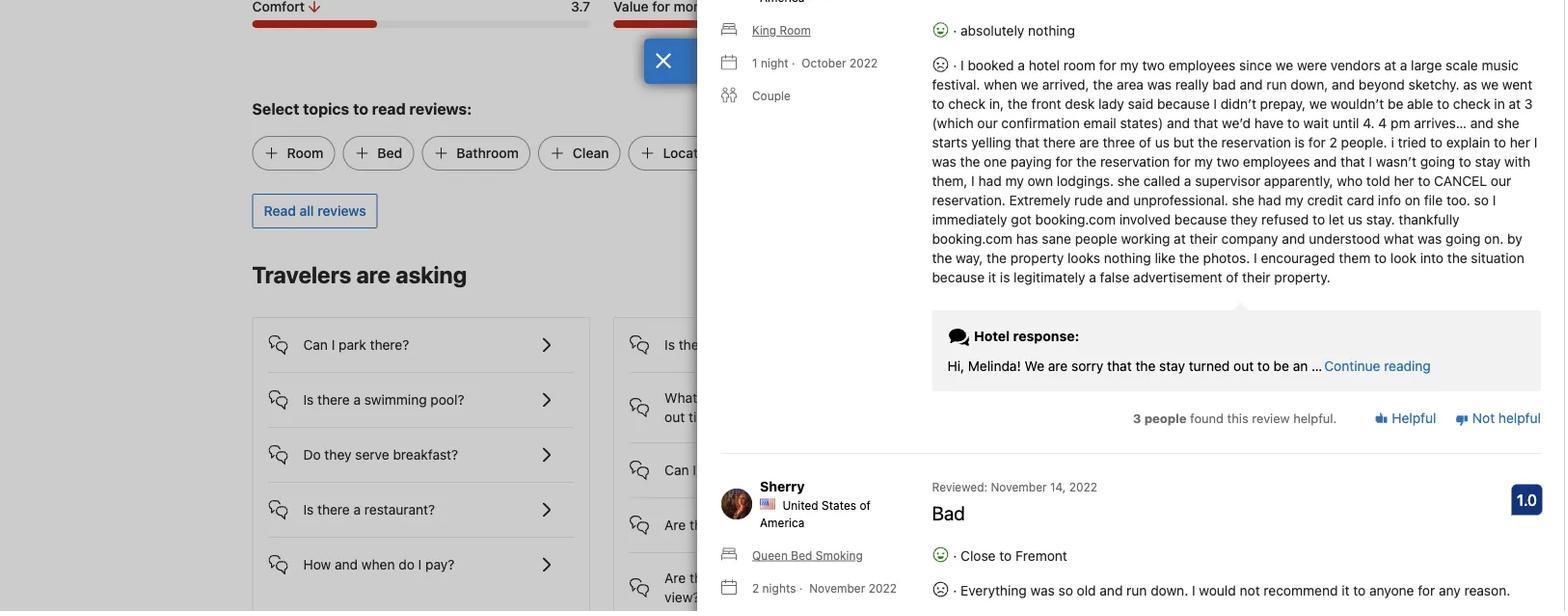 Task type: describe. For each thing, give the bounding box(es) containing it.
united states of america
[[760, 498, 871, 529]]

travelers
[[252, 261, 351, 288]]

in inside the "i booked a hotel room for my two employees since we were vendors at a large scale music festival. when we arrived, the area was really bad and run down, and beyond sketchy. as we went to check in, the front desk lady said because i didn't prepay, we wouldn't be able to check in at 3 (which our confirmation email states) and that we'd have to wait until 4. 4 pm arrives… and she starts yelling that there are three of us but the reservation is for 2 people. i tried to explain to her i was the one paying for the reservation for my two employees and that i wasn't going to stay with them, i had my own lodgings. she called a supervisor apparently, who told her to cancel our reservation. extremely rude and unprofessional. she had my credit card info on file too. so i immediately got booking.com involved because they refused to let us stay. thankfully booking.com has sane people working at their company and understood what was going on. by the way, the property looks nothing like the photos. i encouraged them to look into the situation because it is legitimately a false advertisement of their property."
[[1494, 96, 1505, 112]]

info
[[1378, 192, 1401, 208]]

to right explain at the top right
[[1494, 134, 1506, 150]]

0 horizontal spatial november
[[809, 581, 865, 595]]

1 horizontal spatial an
[[1293, 358, 1308, 374]]

looks
[[1068, 250, 1100, 266]]

have
[[1254, 115, 1284, 131]]

0 vertical spatial booking.com
[[1035, 212, 1116, 227]]

0 vertical spatial two
[[1142, 57, 1165, 73]]

when inside button
[[362, 557, 395, 573]]

room
[[1064, 57, 1096, 73]]

we right as at the right top
[[1481, 76, 1499, 92]]

able
[[1407, 96, 1433, 112]]

the up lady in the right top of the page
[[1093, 76, 1113, 92]]

and up who
[[1314, 154, 1337, 170]]

0 vertical spatial november
[[991, 481, 1047, 494]]

still looking?
[[1086, 409, 1202, 431]]

to left look
[[1374, 250, 1387, 266]]

a down united
[[798, 517, 805, 533]]

are there rooms with a balcony? button
[[630, 499, 935, 537]]

review
[[1252, 411, 1290, 425]]

1 vertical spatial reservation
[[1100, 154, 1170, 170]]

1 vertical spatial going
[[1446, 231, 1481, 247]]

bad
[[932, 502, 965, 524]]

for right room
[[1099, 57, 1117, 73]]

a left hotel
[[1018, 57, 1025, 73]]

stay inside the "i booked a hotel room for my two employees since we were vendors at a large scale music festival. when we arrived, the area was really bad and run down, and beyond sketchy. as we went to check in, the front desk lady said because i didn't prepay, we wouldn't be able to check in at 3 (which our confirmation email states) and that we'd have to wait until 4. 4 pm arrives… and she starts yelling that there are three of us but the reservation is for 2 people. i tried to explain to her i was the one paying for the reservation for my two employees and that i wasn't going to stay with them, i had my own lodgings. she called a supervisor apparently, who told her to cancel our reservation. extremely rude and unprofessional. she had my credit card info on file too. so i immediately got booking.com involved because they refused to let us stay. thankfully booking.com has sane people working at their company and understood what was going on. by the way, the property looks nothing like the photos. i encouraged them to look into the situation because it is legitimately a false advertisement of their property."
[[1475, 154, 1501, 170]]

and inside button
[[335, 557, 358, 573]]

is there a restaurant?
[[303, 502, 435, 518]]

i down bad
[[1214, 96, 1217, 112]]

we
[[1025, 358, 1044, 374]]

i up "reservation."
[[971, 173, 975, 189]]

bed inside "link"
[[791, 549, 812, 562]]

2 vertical spatial because
[[932, 269, 985, 285]]

1 horizontal spatial had
[[1258, 192, 1281, 208]]

2 nights · november 2022
[[752, 581, 897, 595]]

2 inside the "i booked a hotel room for my two employees since we were vendors at a large scale music festival. when we arrived, the area was really bad and run down, and beyond sketchy. as we went to check in, the front desk lady said because i didn't prepay, we wouldn't be able to check in at 3 (which our confirmation email states) and that we'd have to wait until 4. 4 pm arrives… and she starts yelling that there are three of us but the reservation is for 2 people. i tried to explain to her i was the one paying for the reservation for my two employees and that i wasn't going to stay with them, i had my own lodgings. she called a supervisor apparently, who told her to cancel our reservation. extremely rude and unprofessional. she had my credit card info on file too. so i immediately got booking.com involved because they refused to let us stay. thankfully booking.com has sane people working at their company and understood what was going on. by the way, the property looks nothing like the photos. i encouraged them to look into the situation because it is legitimately a false advertisement of their property."
[[1330, 134, 1338, 150]]

an inside the are there rooms with an ocean view?
[[798, 570, 813, 586]]

1 vertical spatial us
[[1348, 212, 1363, 227]]

i left would
[[1192, 582, 1195, 598]]

bring
[[700, 462, 732, 478]]

· right night
[[792, 56, 795, 70]]

and inside what are the check-in and check- out times?
[[806, 390, 829, 406]]

can i park there? button
[[269, 318, 574, 357]]

reviewed: november 14, 2022
[[932, 481, 1098, 494]]

that up paying
[[1015, 134, 1040, 150]]

smoking
[[816, 549, 863, 562]]

down.
[[1151, 582, 1188, 598]]

the left one
[[960, 154, 980, 170]]

for down but
[[1174, 154, 1191, 170]]

of inside united states of america
[[860, 498, 871, 512]]

1 horizontal spatial her
[[1510, 134, 1530, 150]]

1 vertical spatial their
[[1242, 269, 1271, 285]]

to down arrives…
[[1430, 134, 1443, 150]]

0 vertical spatial going
[[1420, 154, 1455, 170]]

fremont
[[1016, 548, 1067, 564]]

2 horizontal spatial she
[[1497, 115, 1520, 131]]

october
[[802, 56, 846, 70]]

we left were
[[1276, 57, 1293, 73]]

how and when do i pay?
[[303, 557, 454, 573]]

are for are there rooms with a balcony?
[[665, 517, 686, 533]]

people inside the "i booked a hotel room for my two employees since we were vendors at a large scale music festival. when we arrived, the area was really bad and run down, and beyond sketchy. as we went to check in, the front desk lady said because i didn't prepay, we wouldn't be able to check in at 3 (which our confirmation email states) and that we'd have to wait until 4. 4 pm arrives… and she starts yelling that there are three of us but the reservation is for 2 people. i tried to explain to her i was the one paying for the reservation for my two employees and that i wasn't going to stay with them, i had my own lodgings. she called a supervisor apparently, who told her to cancel our reservation. extremely rude and unprofessional. she had my credit card info on file too. so i immediately got booking.com involved because they refused to let us stay. thankfully booking.com has sane people working at their company and understood what was going on. by the way, the property looks nothing like the photos. i encouraged them to look into the situation because it is legitimately a false advertisement of their property."
[[1075, 231, 1117, 247]]

was down fremont
[[1030, 582, 1055, 598]]

hotel response:
[[971, 328, 1079, 344]]

1 vertical spatial our
[[1491, 173, 1511, 189]]

be inside the "i booked a hotel room for my two employees since we were vendors at a large scale music festival. when we arrived, the area was really bad and run down, and beyond sketchy. as we went to check in, the front desk lady said because i didn't prepay, we wouldn't be able to check in at 3 (which our confirmation email states) and that we'd have to wait until 4. 4 pm arrives… and she starts yelling that there are three of us but the reservation is for 2 people. i tried to explain to her i was the one paying for the reservation for my two employees and that i wasn't going to stay with them, i had my own lodgings. she called a supervisor apparently, who told her to cancel our reservation. extremely rude and unprofessional. she had my credit card info on file too. so i immediately got booking.com involved because they refused to let us stay. thankfully booking.com has sane people working at their company and understood what was going on. by the way, the property looks nothing like the photos. i encouraged them to look into the situation because it is legitimately a false advertisement of their property."
[[1388, 96, 1403, 112]]

vendors
[[1331, 57, 1381, 73]]

1 vertical spatial 3
[[1133, 411, 1141, 425]]

select topics to read reviews:
[[252, 100, 472, 118]]

to up arrives…
[[1437, 96, 1450, 112]]

they inside button
[[324, 447, 352, 463]]

file
[[1424, 192, 1443, 208]]

1 vertical spatial people
[[1144, 411, 1187, 425]]

states
[[822, 498, 856, 512]]

0 vertical spatial had
[[978, 173, 1002, 189]]

down,
[[1291, 76, 1328, 92]]

0 vertical spatial is
[[1295, 134, 1305, 150]]

3 people found this review helpful.
[[1133, 411, 1337, 425]]

lady
[[1098, 96, 1124, 112]]

are left asking
[[356, 261, 391, 288]]

music
[[1482, 57, 1519, 73]]

the right into
[[1447, 250, 1467, 266]]

a left restaurant?
[[353, 502, 361, 518]]

was up said
[[1147, 76, 1172, 92]]

0 horizontal spatial be
[[1274, 358, 1289, 374]]

people.
[[1341, 134, 1387, 150]]

festival.
[[932, 76, 980, 92]]

i right explain at the top right
[[1534, 134, 1538, 150]]

in,
[[989, 96, 1004, 112]]

but
[[1173, 134, 1194, 150]]

got
[[1011, 212, 1032, 227]]

credit
[[1307, 192, 1343, 208]]

read all reviews
[[264, 203, 366, 219]]

paying
[[1011, 154, 1052, 170]]

king room link
[[721, 22, 811, 39]]

2 vertical spatial she
[[1232, 192, 1254, 208]]

immediately
[[932, 212, 1007, 227]]

and up explain at the top right
[[1470, 115, 1494, 131]]

3 inside the "i booked a hotel room for my two employees since we were vendors at a large scale music festival. when we arrived, the area was really bad and run down, and beyond sketchy. as we went to check in, the front desk lady said because i didn't prepay, we wouldn't be able to check in at 3 (which our confirmation email states) and that we'd have to wait until 4. 4 pm arrives… and she starts yelling that there are three of us but the reservation is for 2 people. i tried to explain to her i was the one paying for the reservation for my two employees and that i wasn't going to stay with them, i had my own lodgings. she called a supervisor apparently, who told her to cancel our reservation. extremely rude and unprofessional. she had my credit card info on file too. so i immediately got booking.com involved because they refused to let us stay. thankfully booking.com has sane people working at their company and understood what was going on. by the way, the property looks nothing like the photos. i encouraged them to look into the situation because it is legitimately a false advertisement of their property."
[[1525, 96, 1533, 112]]

vegas
[[1280, 54, 1313, 67]]

that up but
[[1194, 115, 1218, 131]]

to up review
[[1258, 358, 1270, 374]]

my up area
[[1120, 57, 1139, 73]]

14,
[[1050, 481, 1066, 494]]

reason.
[[1464, 582, 1510, 598]]

unprofessional.
[[1133, 192, 1229, 208]]

2 horizontal spatial at
[[1509, 96, 1521, 112]]

i down "people."
[[1369, 154, 1372, 170]]

0 horizontal spatial 2
[[752, 581, 759, 595]]

to left read
[[353, 100, 368, 118]]

america
[[760, 516, 805, 529]]

· absolutely nothing
[[949, 22, 1075, 38]]

encouraged
[[1261, 250, 1335, 266]]

rooms for an
[[726, 570, 765, 586]]

1 vertical spatial run
[[1127, 582, 1147, 598]]

is for is there a swimming pool?
[[303, 392, 314, 408]]

that right sorry in the right bottom of the page
[[1107, 358, 1132, 374]]

couple
[[752, 89, 791, 103]]

2 check from the left
[[1453, 96, 1491, 112]]

· everything was so old and run down. i would not recommend it to anyone for any reason.
[[949, 582, 1510, 598]]

is there a restaurant? button
[[269, 483, 574, 522]]

low score for las vegas
[[1180, 54, 1313, 67]]

travelers are asking
[[252, 261, 467, 288]]

1 horizontal spatial out
[[1234, 358, 1254, 374]]

· for · absolutely nothing
[[953, 22, 957, 38]]

balcony?
[[809, 517, 864, 533]]

that up who
[[1341, 154, 1365, 170]]

advertisement
[[1133, 269, 1222, 285]]

how
[[303, 557, 331, 573]]

and down vendors
[[1332, 76, 1355, 92]]

with inside the "i booked a hotel room for my two employees since we were vendors at a large scale music festival. when we arrived, the area was really bad and run down, and beyond sketchy. as we went to check in, the front desk lady said because i didn't prepay, we wouldn't be able to check in at 3 (which our confirmation email states) and that we'd have to wait until 4. 4 pm arrives… and she starts yelling that there are three of us but the reservation is for 2 people. i tried to explain to her i was the one paying for the reservation for my two employees and that i wasn't going to stay with them, i had my own lodgings. she called a supervisor apparently, who told her to cancel our reservation. extremely rude and unprofessional. she had my credit card info on file too. so i immediately got booking.com involved because they refused to let us stay. thankfully booking.com has sane people working at their company and understood what was going on. by the way, the property looks nothing like the photos. i encouraged them to look into the situation because it is legitimately a false advertisement of their property."
[[1505, 154, 1531, 170]]

1 horizontal spatial employees
[[1243, 154, 1310, 170]]

there for is there a restaurant?
[[317, 502, 350, 518]]

we'd
[[1222, 115, 1251, 131]]

sorry
[[1071, 358, 1104, 374]]

the right "way,"
[[987, 250, 1007, 266]]

score
[[1205, 54, 1236, 67]]

the inside what are the check-in and check- out times?
[[724, 390, 745, 406]]

the left "way,"
[[932, 250, 952, 266]]

park
[[339, 337, 366, 353]]

0 horizontal spatial room
[[287, 145, 323, 161]]

involved
[[1119, 212, 1171, 227]]

can for can i park there?
[[303, 337, 328, 353]]

the right but
[[1198, 134, 1218, 150]]

clean
[[573, 145, 609, 161]]

· right nights
[[799, 581, 803, 595]]

starts
[[932, 134, 968, 150]]

we down hotel
[[1021, 76, 1039, 92]]

turned
[[1189, 358, 1230, 374]]

a down looks
[[1089, 269, 1096, 285]]

1 check- from the left
[[748, 390, 791, 406]]

what are the check-in and check- out times?
[[665, 390, 876, 425]]

do
[[303, 447, 321, 463]]

1 horizontal spatial it
[[1342, 582, 1350, 598]]

the up still looking?
[[1136, 358, 1156, 374]]

to right close
[[999, 548, 1012, 564]]

sherry
[[760, 479, 805, 495]]

a inside button
[[715, 337, 722, 353]]

0 vertical spatial employees
[[1169, 57, 1236, 73]]

the up lodgings.
[[1077, 154, 1097, 170]]

company
[[1222, 231, 1278, 247]]

for down the wait
[[1309, 134, 1326, 150]]

was up 'them,'
[[932, 154, 956, 170]]

breakfast?
[[393, 447, 458, 463]]

anyone
[[1369, 582, 1414, 598]]

as
[[1463, 76, 1478, 92]]

for left las
[[1239, 54, 1254, 67]]

the right in,
[[1008, 96, 1028, 112]]

for up lodgings.
[[1056, 154, 1073, 170]]

1.0
[[1517, 491, 1537, 509]]

my down apparently,
[[1285, 192, 1304, 208]]

my up supervisor
[[1195, 154, 1213, 170]]

· for · everything was so old and run down. i would not recommend it to anyone for any reason.
[[953, 582, 957, 598]]

there for are there rooms with a balcony?
[[690, 517, 722, 533]]

location
[[663, 145, 718, 161]]

0 horizontal spatial she
[[1118, 173, 1140, 189]]

1 horizontal spatial reservation
[[1222, 134, 1291, 150]]

and down since
[[1240, 76, 1263, 92]]

a up unprofessional.
[[1184, 173, 1191, 189]]

is there a swimming pool? button
[[269, 373, 574, 412]]

comfort 3.7 meter
[[252, 20, 590, 28]]

really
[[1175, 76, 1209, 92]]

reviews:
[[409, 100, 472, 118]]

look
[[1390, 250, 1417, 266]]

0 horizontal spatial her
[[1394, 173, 1414, 189]]

see availability button
[[1195, 259, 1313, 294]]

so inside the "i booked a hotel room for my two employees since we were vendors at a large scale music festival. when we arrived, the area was really bad and run down, and beyond sketchy. as we went to check in, the front desk lady said because i didn't prepay, we wouldn't be able to check in at 3 (which our confirmation email states) and that we'd have to wait until 4. 4 pm arrives… and she starts yelling that there are three of us but the reservation is for 2 people. i tried to explain to her i was the one paying for the reservation for my two employees and that i wasn't going to stay with them, i had my own lodgings. she called a supervisor apparently, who told her to cancel our reservation. extremely rude and unprofessional. she had my credit card info on file too. so i immediately got booking.com involved because they refused to let us stay. thankfully booking.com has sane people working at their company and understood what was going on. by the way, the property looks nothing like the photos. i encouraged them to look into the situation because it is legitimately a false advertisement of their property."
[[1474, 192, 1489, 208]]

and up encouraged
[[1282, 231, 1305, 247]]

i up festival.
[[961, 57, 964, 73]]

1 horizontal spatial of
[[1139, 134, 1151, 150]]

like
[[1155, 250, 1176, 266]]

wouldn't
[[1331, 96, 1384, 112]]

out inside what are the check-in and check- out times?
[[665, 409, 685, 425]]

melinda!
[[968, 358, 1021, 374]]

asking
[[396, 261, 467, 288]]

a left swimming
[[353, 392, 361, 408]]

continue reading link
[[1324, 357, 1431, 376]]

1 vertical spatial stay
[[1159, 358, 1185, 374]]

to up (which
[[932, 96, 945, 112]]

0 vertical spatial our
[[977, 115, 998, 131]]

rude
[[1074, 192, 1103, 208]]

we up the wait
[[1309, 96, 1327, 112]]



Task type: vqa. For each thing, say whether or not it's contained in the screenshot.
Guests Are Required To Show A Photo Id And Credit Card At Check-In
no



Task type: locate. For each thing, give the bounding box(es) containing it.
not helpful
[[1469, 411, 1541, 426]]

1 vertical spatial in
[[791, 390, 802, 406]]

bed right queen
[[791, 549, 812, 562]]

extremely
[[1009, 192, 1071, 208]]

they right do
[[324, 447, 352, 463]]

4.
[[1363, 115, 1375, 131]]

0 horizontal spatial our
[[977, 115, 998, 131]]

can inside "button"
[[665, 462, 689, 478]]

are there rooms with an ocean view? button
[[630, 553, 935, 607]]

are there rooms with an ocean view?
[[665, 570, 855, 606]]

to left let
[[1313, 212, 1325, 227]]

recommend
[[1264, 582, 1338, 598]]

a
[[1018, 57, 1025, 73], [1400, 57, 1407, 73], [1184, 173, 1191, 189], [1089, 269, 1096, 285], [715, 337, 722, 353], [353, 392, 361, 408], [353, 502, 361, 518], [798, 517, 805, 533]]

explain
[[1446, 134, 1490, 150]]

2 left nights
[[752, 581, 759, 595]]

1 are from the top
[[665, 517, 686, 533]]

0 vertical spatial room
[[780, 23, 811, 37]]

of down photos.
[[1226, 269, 1239, 285]]

there
[[1043, 134, 1076, 150], [679, 337, 711, 353], [317, 392, 350, 408], [317, 502, 350, 518], [690, 517, 722, 533], [690, 570, 722, 586]]

queen bed smoking link
[[721, 547, 863, 564]]

1 horizontal spatial 2
[[1330, 134, 1338, 150]]

1 horizontal spatial be
[[1388, 96, 1403, 112]]

see availability
[[1207, 268, 1301, 284]]

can inside button
[[303, 337, 328, 353]]

there for is there a swimming pool?
[[317, 392, 350, 408]]

property
[[1011, 250, 1064, 266]]

1 horizontal spatial november
[[991, 481, 1047, 494]]

had down one
[[978, 173, 1002, 189]]

1 vertical spatial when
[[362, 557, 395, 573]]

with inside the are there rooms with an ocean view?
[[768, 570, 794, 586]]

said
[[1128, 96, 1154, 112]]

· for ·
[[949, 57, 961, 73]]

1 horizontal spatial can
[[665, 462, 689, 478]]

their up photos.
[[1190, 231, 1218, 247]]

reviewed:
[[932, 481, 988, 494]]

close image
[[655, 53, 672, 68]]

2 vertical spatial of
[[860, 498, 871, 512]]

there for are there rooms with an ocean view?
[[690, 570, 722, 586]]

scale
[[1446, 57, 1478, 73]]

states)
[[1120, 115, 1163, 131]]

there up view? on the bottom left
[[690, 570, 722, 586]]

property.
[[1274, 269, 1331, 285]]

1 vertical spatial booking.com
[[932, 231, 1013, 247]]

i inside "button"
[[693, 462, 696, 478]]

i left bring
[[693, 462, 696, 478]]

response:
[[1013, 328, 1079, 344]]

0 horizontal spatial booking.com
[[932, 231, 1013, 247]]

1 vertical spatial her
[[1394, 173, 1414, 189]]

are inside the "i booked a hotel room for my two employees since we were vendors at a large scale music festival. when we arrived, the area was really bad and run down, and beyond sketchy. as we went to check in, the front desk lady said because i didn't prepay, we wouldn't be able to check in at 3 (which our confirmation email states) and that we'd have to wait until 4. 4 pm arrives… and she starts yelling that there are three of us but the reservation is for 2 people. i tried to explain to her i was the one paying for the reservation for my two employees and that i wasn't going to stay with them, i had my own lodgings. she called a supervisor apparently, who told her to cancel our reservation. extremely rude and unprofessional. she had my credit card info on file too. so i immediately got booking.com involved because they refused to let us stay. thankfully booking.com has sane people working at their company and understood what was going on. by the way, the property looks nothing like the photos. i encouraged them to look into the situation because it is legitimately a false advertisement of their property."
[[1079, 134, 1099, 150]]

1 vertical spatial so
[[1058, 582, 1073, 598]]

0 vertical spatial her
[[1510, 134, 1530, 150]]

run inside the "i booked a hotel room for my two employees since we were vendors at a large scale music festival. when we arrived, the area was really bad and run down, and beyond sketchy. as we went to check in, the front desk lady said because i didn't prepay, we wouldn't be able to check in at 3 (which our confirmation email states) and that we'd have to wait until 4. 4 pm arrives… and she starts yelling that there are three of us but the reservation is for 2 people. i tried to explain to her i was the one paying for the reservation for my two employees and that i wasn't going to stay with them, i had my own lodgings. she called a supervisor apparently, who told her to cancel our reservation. extremely rude and unprofessional. she had my credit card info on file too. so i immediately got booking.com involved because they refused to let us stay. thankfully booking.com has sane people working at their company and understood what was going on. by the way, the property looks nothing like the photos. i encouraged them to look into the situation because it is legitimately a false advertisement of their property."
[[1267, 76, 1287, 92]]

with inside are there rooms with a balcony? button
[[768, 517, 794, 533]]

i inside button
[[418, 557, 422, 573]]

card
[[1347, 192, 1374, 208]]

all
[[299, 203, 314, 219]]

with down the went at the top
[[1505, 154, 1531, 170]]

going left 'on.'
[[1446, 231, 1481, 247]]

are right we
[[1048, 358, 1068, 374]]

rooms inside button
[[726, 517, 765, 533]]

two up area
[[1142, 57, 1165, 73]]

2 down "until"
[[1330, 134, 1338, 150]]

is there a spa?
[[665, 337, 755, 353]]

check- down is there a spa? button
[[833, 390, 876, 406]]

can
[[303, 337, 328, 353], [665, 462, 689, 478]]

0 vertical spatial people
[[1075, 231, 1117, 247]]

of right states
[[860, 498, 871, 512]]

location 4.5 meter
[[975, 20, 1313, 28]]

0 horizontal spatial people
[[1075, 231, 1117, 247]]

1 vertical spatial had
[[1258, 192, 1281, 208]]

reviews
[[317, 203, 366, 219]]

0 horizontal spatial run
[[1127, 582, 1147, 598]]

0 vertical spatial stay
[[1475, 154, 1501, 170]]

two up supervisor
[[1217, 154, 1239, 170]]

0 vertical spatial with
[[1505, 154, 1531, 170]]

run
[[1267, 76, 1287, 92], [1127, 582, 1147, 598]]

it left legitimately
[[988, 269, 996, 285]]

there left spa?
[[679, 337, 711, 353]]

0 horizontal spatial their
[[1190, 231, 1218, 247]]

and right old on the bottom right of page
[[1100, 582, 1123, 598]]

1 vertical spatial an
[[798, 570, 813, 586]]

reservation
[[1222, 134, 1291, 150], [1100, 154, 1170, 170]]

are inside what are the check-in and check- out times?
[[701, 390, 721, 406]]

topics
[[303, 100, 349, 118]]

when up in,
[[984, 76, 1017, 92]]

in down is there a spa? button
[[791, 390, 802, 406]]

and down is there a spa? button
[[806, 390, 829, 406]]

until
[[1333, 115, 1359, 131]]

is there a swimming pool?
[[303, 392, 464, 408]]

are inside the are there rooms with an ocean view?
[[665, 570, 686, 586]]

to left anyone
[[1353, 582, 1366, 598]]

0 vertical spatial 2022
[[850, 56, 878, 70]]

nothing inside the "i booked a hotel room for my two employees since we were vendors at a large scale music festival. when we arrived, the area was really bad and run down, and beyond sketchy. as we went to check in, the front desk lady said because i didn't prepay, we wouldn't be able to check in at 3 (which our confirmation email states) and that we'd have to wait until 4. 4 pm arrives… and she starts yelling that there are three of us but the reservation is for 2 people. i tried to explain to her i was the one paying for the reservation for my two employees and that i wasn't going to stay with them, i had my own lodgings. she called a supervisor apparently, who told her to cancel our reservation. extremely rude and unprofessional. she had my credit card info on file too. so i immediately got booking.com involved because they refused to let us stay. thankfully booking.com has sane people working at their company and understood what was going on. by the way, the property looks nothing like the photos. i encouraged them to look into the situation because it is legitimately a false advertisement of their property."
[[1104, 250, 1151, 266]]

check
[[948, 96, 986, 112], [1453, 96, 1491, 112]]

people
[[1075, 231, 1117, 247], [1144, 411, 1187, 425]]

with for ocean
[[768, 570, 794, 586]]

are up times?
[[701, 390, 721, 406]]

0 horizontal spatial can
[[303, 337, 328, 353]]

1 horizontal spatial nothing
[[1104, 250, 1151, 266]]

called
[[1144, 173, 1180, 189]]

would
[[1199, 582, 1236, 598]]

1 vertical spatial is
[[1000, 269, 1010, 285]]

there down park
[[317, 392, 350, 408]]

to up file at the top
[[1418, 173, 1431, 189]]

0 vertical spatial run
[[1267, 76, 1287, 92]]

booking.com
[[1035, 212, 1116, 227], [932, 231, 1013, 247]]

are for are there rooms with an ocean view?
[[665, 570, 686, 586]]

is down do
[[303, 502, 314, 518]]

scored 1.0 element
[[1512, 484, 1542, 515]]

going up cancel
[[1420, 154, 1455, 170]]

lodgings.
[[1057, 173, 1114, 189]]

hi, melinda! we are sorry that the stay turned out to be an … continue reading
[[948, 358, 1431, 374]]

not
[[1472, 411, 1495, 426]]

2022 for · absolutely nothing
[[850, 56, 878, 70]]

is for is there a spa?
[[665, 337, 675, 353]]

1 horizontal spatial when
[[984, 76, 1017, 92]]

out down what
[[665, 409, 685, 425]]

is up do
[[303, 392, 314, 408]]

queen
[[752, 549, 788, 562]]

stay left the turned on the right of the page
[[1159, 358, 1185, 374]]

it inside the "i booked a hotel room for my two employees since we were vendors at a large scale music festival. when we arrived, the area was really bad and run down, and beyond sketchy. as we went to check in, the front desk lady said because i didn't prepay, we wouldn't be able to check in at 3 (which our confirmation email states) and that we'd have to wait until 4. 4 pm arrives… and she starts yelling that there are three of us but the reservation is for 2 people. i tried to explain to her i was the one paying for the reservation for my two employees and that i wasn't going to stay with them, i had my own lodgings. she called a supervisor apparently, who told her to cancel our reservation. extremely rude and unprofessional. she had my credit card info on file too. so i immediately got booking.com involved because they refused to let us stay. thankfully booking.com has sane people working at their company and understood what was going on. by the way, the property looks nothing like the photos. i encouraged them to look into the situation because it is legitimately a false advertisement of their property."
[[988, 269, 996, 285]]

i right the do
[[418, 557, 422, 573]]

1 horizontal spatial us
[[1348, 212, 1363, 227]]

front
[[1031, 96, 1061, 112]]

1 vertical spatial with
[[768, 517, 794, 533]]

2 are from the top
[[665, 570, 686, 586]]

out right the turned on the right of the page
[[1234, 358, 1254, 374]]

0 horizontal spatial nothing
[[1028, 22, 1075, 38]]

1 horizontal spatial they
[[1231, 212, 1258, 227]]

i inside button
[[332, 337, 335, 353]]

0 vertical spatial 2
[[1330, 134, 1338, 150]]

0 horizontal spatial stay
[[1159, 358, 1185, 374]]

with for balcony?
[[768, 517, 794, 533]]

sane
[[1042, 231, 1071, 247]]

1 night · october 2022
[[752, 56, 878, 70]]

i right too.
[[1493, 192, 1496, 208]]

in inside what are the check-in and check- out times?
[[791, 390, 802, 406]]

one
[[984, 154, 1007, 170]]

1 vertical spatial 2022
[[1069, 481, 1098, 494]]

i
[[961, 57, 964, 73], [1214, 96, 1217, 112], [1534, 134, 1538, 150], [1369, 154, 1372, 170], [971, 173, 975, 189], [1493, 192, 1496, 208], [1254, 250, 1257, 266], [332, 337, 335, 353], [693, 462, 696, 478], [418, 557, 422, 573], [1192, 582, 1195, 598]]

is left legitimately
[[1000, 269, 1010, 285]]

i up see availability
[[1254, 250, 1257, 266]]

old
[[1077, 582, 1096, 598]]

1 vertical spatial november
[[809, 581, 865, 595]]

0 vertical spatial at
[[1384, 57, 1396, 73]]

0 horizontal spatial out
[[665, 409, 685, 425]]

what are the check-in and check- out times? button
[[630, 373, 935, 427]]

serve
[[355, 447, 389, 463]]

2022 right 'october'
[[850, 56, 878, 70]]

beyond
[[1359, 76, 1405, 92]]

to
[[932, 96, 945, 112], [1437, 96, 1450, 112], [353, 100, 368, 118], [1287, 115, 1300, 131], [1430, 134, 1443, 150], [1494, 134, 1506, 150], [1459, 154, 1471, 170], [1418, 173, 1431, 189], [1313, 212, 1325, 227], [1374, 250, 1387, 266], [1258, 358, 1270, 374], [999, 548, 1012, 564], [1353, 582, 1366, 598]]

0 vertical spatial 3
[[1525, 96, 1533, 112]]

they up company at the right top of the page
[[1231, 212, 1258, 227]]

0 vertical spatial bed
[[377, 145, 402, 161]]

0 vertical spatial is
[[665, 337, 675, 353]]

this
[[1227, 411, 1249, 425]]

1 horizontal spatial bed
[[791, 549, 812, 562]]

1 vertical spatial she
[[1118, 173, 1140, 189]]

reservation down 'have'
[[1222, 134, 1291, 150]]

read
[[264, 203, 296, 219]]

do
[[399, 557, 415, 573]]

0 horizontal spatial two
[[1142, 57, 1165, 73]]

with down united
[[768, 517, 794, 533]]

0 vertical spatial can
[[303, 337, 328, 353]]

king
[[752, 23, 777, 37]]

to down prepay,
[[1287, 115, 1300, 131]]

an
[[1293, 358, 1308, 374], [798, 570, 813, 586]]

run up prepay,
[[1267, 76, 1287, 92]]

there down confirmation
[[1043, 134, 1076, 150]]

to down explain at the top right
[[1459, 154, 1471, 170]]

reservation down three
[[1100, 154, 1170, 170]]

for
[[1239, 54, 1254, 67], [1099, 57, 1117, 73], [1309, 134, 1326, 150], [1056, 154, 1073, 170], [1174, 154, 1191, 170], [1418, 582, 1435, 598]]

1 horizontal spatial two
[[1217, 154, 1239, 170]]

what
[[1384, 231, 1414, 247]]

i left park
[[332, 337, 335, 353]]

prepay,
[[1260, 96, 1306, 112]]

november
[[991, 481, 1047, 494], [809, 581, 865, 595]]

2 vertical spatial at
[[1174, 231, 1186, 247]]

is for is there a restaurant?
[[303, 502, 314, 518]]

her right explain at the top right
[[1510, 134, 1530, 150]]

booking.com down rude
[[1035, 212, 1116, 227]]

that
[[1194, 115, 1218, 131], [1015, 134, 1040, 150], [1341, 154, 1365, 170], [1107, 358, 1132, 374]]

1 vertical spatial of
[[1226, 269, 1239, 285]]

times?
[[689, 409, 729, 425]]

3 right still
[[1133, 411, 1141, 425]]

an down queen bed smoking
[[798, 570, 813, 586]]

are inside button
[[665, 517, 686, 533]]

when inside the "i booked a hotel room for my two employees since we were vendors at a large scale music festival. when we arrived, the area was really bad and run down, and beyond sketchy. as we went to check in, the front desk lady said because i didn't prepay, we wouldn't be able to check in at 3 (which our confirmation email states) and that we'd have to wait until 4. 4 pm arrives… and she starts yelling that there are three of us but the reservation is for 2 people. i tried to explain to her i was the one paying for the reservation for my two employees and that i wasn't going to stay with them, i had my own lodgings. she called a supervisor apparently, who told her to cancel our reservation. extremely rude and unprofessional. she had my credit card info on file too. so i immediately got booking.com involved because they refused to let us stay. thankfully booking.com has sane people working at their company and understood what was going on. by the way, the property looks nothing like the photos. i encouraged them to look into the situation because it is legitimately a false advertisement of their property."
[[984, 76, 1017, 92]]

email
[[1084, 115, 1117, 131]]

are
[[665, 517, 686, 533], [665, 570, 686, 586]]

stay down explain at the top right
[[1475, 154, 1501, 170]]

has
[[1016, 231, 1038, 247]]

1 vertical spatial because
[[1174, 212, 1227, 227]]

2 horizontal spatial of
[[1226, 269, 1239, 285]]

2 check- from the left
[[833, 390, 876, 406]]

1 vertical spatial they
[[324, 447, 352, 463]]

check down festival.
[[948, 96, 986, 112]]

let
[[1329, 212, 1344, 227]]

wasn't
[[1376, 154, 1417, 170]]

november left the 14, at bottom right
[[991, 481, 1047, 494]]

their down photos.
[[1242, 269, 1271, 285]]

1
[[752, 56, 758, 70]]

nights
[[762, 581, 796, 595]]

1 vertical spatial at
[[1509, 96, 1521, 112]]

how and when do i pay? button
[[269, 538, 574, 577]]

2 vertical spatial with
[[768, 570, 794, 586]]

0 horizontal spatial so
[[1058, 582, 1073, 598]]

0 horizontal spatial it
[[988, 269, 996, 285]]

· left absolutely
[[953, 22, 957, 38]]

my inside "button"
[[736, 462, 754, 478]]

see
[[1207, 268, 1231, 284]]

rooms inside the are there rooms with an ocean view?
[[726, 570, 765, 586]]

them,
[[932, 173, 968, 189]]

check down as at the right top
[[1453, 96, 1491, 112]]

0 horizontal spatial had
[[978, 173, 1002, 189]]

2022 right the 14, at bottom right
[[1069, 481, 1098, 494]]

nothing up false
[[1104, 250, 1151, 266]]

can for can i bring my pet?
[[665, 462, 689, 478]]

0 vertical spatial it
[[988, 269, 996, 285]]

there inside the "i booked a hotel room for my two employees since we were vendors at a large scale music festival. when we arrived, the area was really bad and run down, and beyond sketchy. as we went to check in, the front desk lady said because i didn't prepay, we wouldn't be able to check in at 3 (which our confirmation email states) and that we'd have to wait until 4. 4 pm arrives… and she starts yelling that there are three of us but the reservation is for 2 people. i tried to explain to her i was the one paying for the reservation for my two employees and that i wasn't going to stay with them, i had my own lodgings. she called a supervisor apparently, who told her to cancel our reservation. extremely rude and unprofessional. she had my credit card info on file too. so i immediately got booking.com involved because they refused to let us stay. thankfully booking.com has sane people working at their company and understood what was going on. by the way, the property looks nothing like the photos. i encouraged them to look into the situation because it is legitimately a false advertisement of their property."
[[1043, 134, 1076, 150]]

photos.
[[1203, 250, 1250, 266]]

told
[[1366, 173, 1390, 189]]

nothing up hotel
[[1028, 22, 1075, 38]]

the up advertisement
[[1179, 250, 1199, 266]]

· for · close to fremont
[[953, 548, 957, 564]]

are
[[1079, 134, 1099, 150], [356, 261, 391, 288], [1048, 358, 1068, 374], [701, 390, 721, 406]]

the up times?
[[724, 390, 745, 406]]

at down the went at the top
[[1509, 96, 1521, 112]]

1 check from the left
[[948, 96, 986, 112]]

and up but
[[1167, 115, 1190, 131]]

a left large
[[1400, 57, 1407, 73]]

1 horizontal spatial in
[[1494, 96, 1505, 112]]

value for money 3.4 meter
[[614, 20, 952, 28]]

hotel
[[974, 328, 1010, 344]]

is down the wait
[[1295, 134, 1305, 150]]

there for is there a spa?
[[679, 337, 711, 353]]

understood
[[1309, 231, 1380, 247]]

reservation.
[[932, 192, 1006, 208]]

1 horizontal spatial is
[[1295, 134, 1305, 150]]

people up looks
[[1075, 231, 1117, 247]]

not
[[1240, 582, 1260, 598]]

0 vertical spatial their
[[1190, 231, 1218, 247]]

for left any
[[1418, 582, 1435, 598]]

0 vertical spatial because
[[1157, 96, 1210, 112]]

there inside the are there rooms with an ocean view?
[[690, 570, 722, 586]]

1 vertical spatial it
[[1342, 582, 1350, 598]]

1 vertical spatial be
[[1274, 358, 1289, 374]]

1 vertical spatial employees
[[1243, 154, 1310, 170]]

0 horizontal spatial is
[[1000, 269, 1010, 285]]

2022 right ocean
[[869, 581, 897, 595]]

1 rooms from the top
[[726, 517, 765, 533]]

a left spa?
[[715, 337, 722, 353]]

sketchy.
[[1409, 76, 1460, 92]]

availability
[[1234, 268, 1301, 284]]

swimming
[[364, 392, 427, 408]]

2 rooms from the top
[[726, 570, 765, 586]]

0 vertical spatial out
[[1234, 358, 1254, 374]]

hotel
[[1029, 57, 1060, 73]]

1 vertical spatial bed
[[791, 549, 812, 562]]

they inside the "i booked a hotel room for my two employees since we were vendors at a large scale music festival. when we arrived, the area was really bad and run down, and beyond sketchy. as we went to check in, the front desk lady said because i didn't prepay, we wouldn't be able to check in at 3 (which our confirmation email states) and that we'd have to wait until 4. 4 pm arrives… and she starts yelling that there are three of us but the reservation is for 2 people. i tried to explain to her i was the one paying for the reservation for my two employees and that i wasn't going to stay with them, i had my own lodgings. she called a supervisor apparently, who told her to cancel our reservation. extremely rude and unprofessional. she had my credit card info on file too. so i immediately got booking.com involved because they refused to let us stay. thankfully booking.com has sane people working at their company and understood what was going on. by the way, the property looks nothing like the photos. i encouraged them to look into the situation because it is legitimately a false advertisement of their property."
[[1231, 212, 1258, 227]]

2022 for · close to fremont
[[869, 581, 897, 595]]

1 horizontal spatial people
[[1144, 411, 1187, 425]]

0 vertical spatial nothing
[[1028, 22, 1075, 38]]

0 horizontal spatial in
[[791, 390, 802, 406]]

can left bring
[[665, 462, 689, 478]]

are there rooms with a balcony?
[[665, 517, 864, 533]]

and right rude
[[1107, 192, 1130, 208]]

is inside button
[[665, 337, 675, 353]]

0 vertical spatial rooms
[[726, 517, 765, 533]]

november down smoking in the bottom of the page
[[809, 581, 865, 595]]

rooms for a
[[726, 517, 765, 533]]

0 horizontal spatial at
[[1174, 231, 1186, 247]]

1 horizontal spatial their
[[1242, 269, 1271, 285]]

helpful button
[[1375, 409, 1436, 428]]

they
[[1231, 212, 1258, 227], [324, 447, 352, 463]]

1 horizontal spatial she
[[1232, 192, 1254, 208]]

she down the went at the top
[[1497, 115, 1520, 131]]

stay
[[1475, 154, 1501, 170], [1159, 358, 1185, 374]]

can left park
[[303, 337, 328, 353]]

of down states)
[[1139, 134, 1151, 150]]

0 horizontal spatial they
[[324, 447, 352, 463]]

way,
[[956, 250, 983, 266]]

0 horizontal spatial employees
[[1169, 57, 1236, 73]]

room down topics
[[287, 145, 323, 161]]

· left close
[[953, 548, 957, 564]]

was down thankfully
[[1418, 231, 1442, 247]]

booked
[[968, 57, 1014, 73]]

0 vertical spatial be
[[1388, 96, 1403, 112]]

our right cancel
[[1491, 173, 1511, 189]]

on.
[[1484, 231, 1504, 247]]

1 horizontal spatial booking.com
[[1035, 212, 1116, 227]]

so right too.
[[1474, 192, 1489, 208]]

1 vertical spatial two
[[1217, 154, 1239, 170]]

1 horizontal spatial check
[[1453, 96, 1491, 112]]

because down really
[[1157, 96, 1210, 112]]

0 horizontal spatial us
[[1155, 134, 1170, 150]]

when left the do
[[362, 557, 395, 573]]

my down paying
[[1005, 173, 1024, 189]]

0 horizontal spatial reservation
[[1100, 154, 1170, 170]]



